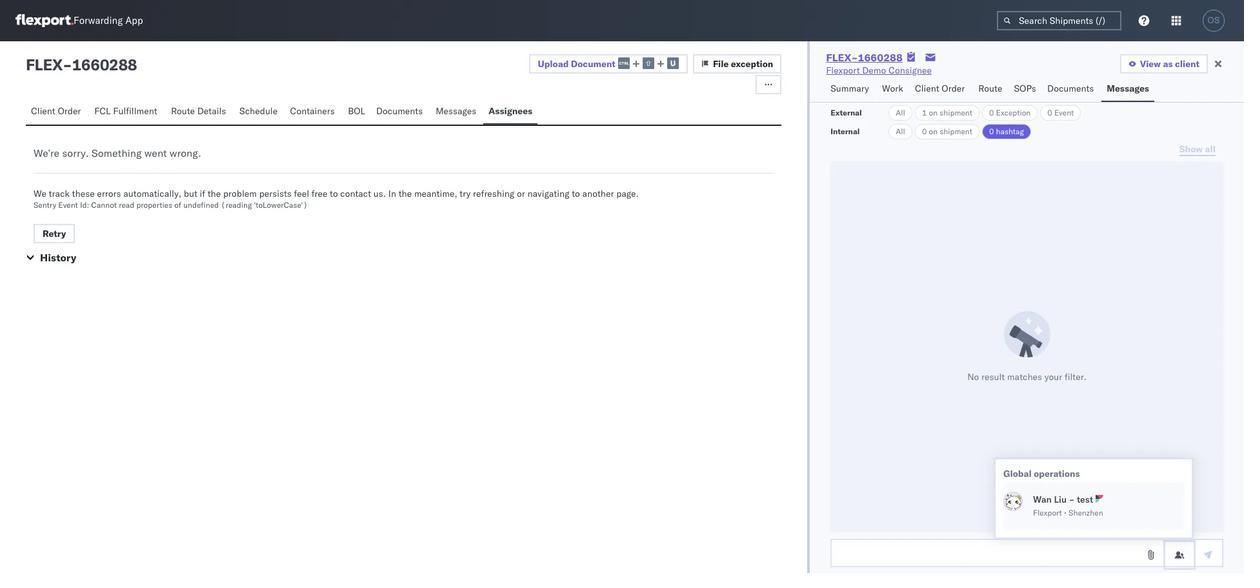 Task type: locate. For each thing, give the bounding box(es) containing it.
1 horizontal spatial event
[[1055, 108, 1075, 118]]

order up 1 on shipment on the right of page
[[942, 83, 966, 94]]

we're
[[34, 147, 59, 159]]

forwarding app
[[74, 15, 143, 27]]

to right free
[[330, 188, 338, 200]]

assignees
[[489, 105, 533, 117]]

messages
[[1108, 83, 1150, 94], [436, 105, 477, 117]]

0 vertical spatial client
[[916, 83, 940, 94]]

documents for documents button to the right
[[1048, 83, 1095, 94]]

containers
[[290, 105, 335, 117]]

route up 0 exception
[[979, 83, 1003, 94]]

1 vertical spatial route
[[171, 105, 195, 117]]

1 horizontal spatial documents
[[1048, 83, 1095, 94]]

0 vertical spatial documents
[[1048, 83, 1095, 94]]

0 horizontal spatial client
[[31, 105, 55, 117]]

work button
[[878, 77, 910, 102]]

documents button right bol
[[371, 99, 431, 125]]

0 horizontal spatial messages button
[[431, 99, 484, 125]]

sentry
[[34, 200, 56, 210]]

wan
[[1034, 494, 1052, 506]]

internal
[[831, 127, 860, 136]]

client order button up we're
[[26, 99, 89, 125]]

1 horizontal spatial flexport
[[1034, 508, 1063, 518]]

0 for 0 on shipment
[[923, 127, 927, 136]]

0 horizontal spatial messages
[[436, 105, 477, 117]]

client order button
[[910, 77, 974, 102], [26, 99, 89, 125]]

went
[[144, 147, 167, 159]]

order
[[942, 83, 966, 94], [58, 105, 81, 117]]

0 vertical spatial flexport
[[827, 65, 860, 76]]

2 on from the top
[[929, 127, 938, 136]]

0 down 1
[[923, 127, 927, 136]]

on down 1 on shipment on the right of page
[[929, 127, 938, 136]]

1 vertical spatial client
[[31, 105, 55, 117]]

to left another
[[572, 188, 580, 200]]

1 horizontal spatial client
[[916, 83, 940, 94]]

1 vertical spatial messages
[[436, 105, 477, 117]]

navigating
[[528, 188, 570, 200]]

0 horizontal spatial client order
[[31, 105, 81, 117]]

messages down view
[[1108, 83, 1150, 94]]

order left fcl at top
[[58, 105, 81, 117]]

flexport down wan
[[1034, 508, 1063, 518]]

client up 1
[[916, 83, 940, 94]]

0
[[990, 108, 995, 118], [1048, 108, 1053, 118], [923, 127, 927, 136], [990, 127, 995, 136]]

route left details
[[171, 105, 195, 117]]

messages button left assignees
[[431, 99, 484, 125]]

1 vertical spatial event
[[58, 200, 78, 210]]

1 vertical spatial on
[[929, 127, 938, 136]]

1 vertical spatial documents
[[376, 105, 423, 117]]

1 vertical spatial flexport
[[1034, 508, 1063, 518]]

to
[[330, 188, 338, 200], [572, 188, 580, 200]]

consignee
[[889, 65, 932, 76]]

we track these errors automatically, but if the problem persists feel free to contact us. in the meantime, try refreshing or navigating to another page. sentry event id: cannot read properties of undefined (reading 'tolowercase')
[[34, 188, 639, 210]]

forwarding app link
[[15, 14, 143, 27]]

1660288 down forwarding app
[[72, 55, 137, 74]]

1
[[923, 108, 927, 118]]

wrong.
[[170, 147, 201, 159]]

messages left assignees
[[436, 105, 477, 117]]

shipment down 1 on shipment on the right of page
[[940, 127, 973, 136]]

client for rightmost "client order" button
[[916, 83, 940, 94]]

fcl
[[94, 105, 111, 117]]

schedule button
[[234, 99, 285, 125]]

1 vertical spatial all
[[896, 127, 906, 136]]

messages button down view
[[1102, 77, 1155, 102]]

1 horizontal spatial the
[[399, 188, 412, 200]]

None text field
[[831, 539, 1224, 568]]

page.
[[617, 188, 639, 200]]

0 horizontal spatial -
[[63, 55, 72, 74]]

1 all button from the top
[[889, 105, 913, 121]]

0 vertical spatial on
[[929, 108, 938, 118]]

client order button up 1 on shipment on the right of page
[[910, 77, 974, 102]]

0 left hashtag
[[990, 127, 995, 136]]

all button left 1
[[889, 105, 913, 121]]

messages for the left messages button
[[436, 105, 477, 117]]

on right 1
[[929, 108, 938, 118]]

0 vertical spatial all button
[[889, 105, 913, 121]]

0 horizontal spatial order
[[58, 105, 81, 117]]

all button down work "button"
[[889, 124, 913, 139]]

fulfillment
[[113, 105, 157, 117]]

these
[[72, 188, 95, 200]]

0 horizontal spatial flexport
[[827, 65, 860, 76]]

shipment up 0 on shipment
[[940, 108, 973, 118]]

0 hashtag
[[990, 127, 1025, 136]]

all button
[[889, 105, 913, 121], [889, 124, 913, 139]]

all button for 0
[[889, 124, 913, 139]]

1660288
[[858, 51, 903, 64], [72, 55, 137, 74]]

summary
[[831, 83, 870, 94]]

problem
[[223, 188, 257, 200]]

2 shipment from the top
[[940, 127, 973, 136]]

event right the exception
[[1055, 108, 1075, 118]]

event down 'track'
[[58, 200, 78, 210]]

0 vertical spatial messages
[[1108, 83, 1150, 94]]

flexport down flex-
[[827, 65, 860, 76]]

0 horizontal spatial event
[[58, 200, 78, 210]]

all down work "button"
[[896, 127, 906, 136]]

client order up 1 on shipment on the right of page
[[916, 83, 966, 94]]

documents up 0 event
[[1048, 83, 1095, 94]]

1 horizontal spatial route
[[979, 83, 1003, 94]]

0 vertical spatial client order
[[916, 83, 966, 94]]

bol button
[[343, 99, 371, 125]]

1 on from the top
[[929, 108, 938, 118]]

0 horizontal spatial documents
[[376, 105, 423, 117]]

documents button up 0 event
[[1043, 77, 1102, 102]]

file exception button
[[693, 54, 782, 74], [693, 54, 782, 74]]

event inside the we track these errors automatically, but if the problem persists feel free to contact us. in the meantime, try refreshing or navigating to another page. sentry event id: cannot read properties of undefined (reading 'tolowercase')
[[58, 200, 78, 210]]

1 horizontal spatial 1660288
[[858, 51, 903, 64]]

0 for 0 exception
[[990, 108, 995, 118]]

flex-1660288 link
[[827, 51, 903, 64]]

fcl fulfillment button
[[89, 99, 166, 125]]

messages for the rightmost messages button
[[1108, 83, 1150, 94]]

the right if
[[208, 188, 221, 200]]

1 the from the left
[[208, 188, 221, 200]]

1 all from the top
[[896, 108, 906, 118]]

forwarding
[[74, 15, 123, 27]]

sops button
[[1010, 77, 1043, 102]]

on
[[929, 108, 938, 118], [929, 127, 938, 136]]

1 vertical spatial order
[[58, 105, 81, 117]]

route inside button
[[171, 105, 195, 117]]

1 horizontal spatial client order
[[916, 83, 966, 94]]

2 to from the left
[[572, 188, 580, 200]]

-
[[63, 55, 72, 74], [1070, 494, 1075, 506]]

all left 1
[[896, 108, 906, 118]]

global
[[1004, 468, 1032, 480]]

client order up we're
[[31, 105, 81, 117]]

0 vertical spatial event
[[1055, 108, 1075, 118]]

- down forwarding app link
[[63, 55, 72, 74]]

assignees button
[[484, 99, 538, 125]]

client up we're
[[31, 105, 55, 117]]

0 for 0 event
[[1048, 108, 1053, 118]]

2 all from the top
[[896, 127, 906, 136]]

0 vertical spatial shipment
[[940, 108, 973, 118]]

wan liu - test
[[1034, 494, 1094, 506]]

1 horizontal spatial messages
[[1108, 83, 1150, 94]]

flexport for flexport •  shenzhen
[[1034, 508, 1063, 518]]

1 shipment from the top
[[940, 108, 973, 118]]

0 vertical spatial -
[[63, 55, 72, 74]]

1 vertical spatial shipment
[[940, 127, 973, 136]]

file exception
[[713, 58, 774, 70]]

documents right bol button
[[376, 105, 423, 117]]

shenzhen
[[1069, 508, 1104, 518]]

1 to from the left
[[330, 188, 338, 200]]

exception
[[731, 58, 774, 70]]

client order
[[916, 83, 966, 94], [31, 105, 81, 117]]

the right in
[[399, 188, 412, 200]]

client for left "client order" button
[[31, 105, 55, 117]]

summary button
[[826, 77, 878, 102]]

client
[[1176, 58, 1200, 70]]

1660288 up flexport demo consignee
[[858, 51, 903, 64]]

2 all button from the top
[[889, 124, 913, 139]]

read
[[119, 200, 134, 210]]

0 vertical spatial all
[[896, 108, 906, 118]]

0 horizontal spatial to
[[330, 188, 338, 200]]

flexport •  shenzhen
[[1034, 508, 1104, 518]]

0 vertical spatial order
[[942, 83, 966, 94]]

•
[[1065, 508, 1067, 518]]

1 vertical spatial all button
[[889, 124, 913, 139]]

0 horizontal spatial documents button
[[371, 99, 431, 125]]

event
[[1055, 108, 1075, 118], [58, 200, 78, 210]]

1 on shipment
[[923, 108, 973, 118]]

0 vertical spatial route
[[979, 83, 1003, 94]]

all button for 1
[[889, 105, 913, 121]]

- right liu
[[1070, 494, 1075, 506]]

or
[[517, 188, 525, 200]]

flexport demo consignee
[[827, 65, 932, 76]]

sops
[[1015, 83, 1037, 94]]

route inside button
[[979, 83, 1003, 94]]

errors
[[97, 188, 121, 200]]

1 horizontal spatial -
[[1070, 494, 1075, 506]]

0 right the exception
[[1048, 108, 1053, 118]]

1 horizontal spatial order
[[942, 83, 966, 94]]

your
[[1045, 371, 1063, 383]]

documents button
[[1043, 77, 1102, 102], [371, 99, 431, 125]]

flexport
[[827, 65, 860, 76], [1034, 508, 1063, 518]]

documents for left documents button
[[376, 105, 423, 117]]

0 horizontal spatial route
[[171, 105, 195, 117]]

1 horizontal spatial messages button
[[1102, 77, 1155, 102]]

flexport. image
[[15, 14, 74, 27]]

0 horizontal spatial 1660288
[[72, 55, 137, 74]]

messages button
[[1102, 77, 1155, 102], [431, 99, 484, 125]]

0 horizontal spatial the
[[208, 188, 221, 200]]

1 horizontal spatial to
[[572, 188, 580, 200]]

0 left the exception
[[990, 108, 995, 118]]



Task type: vqa. For each thing, say whether or not it's contained in the screenshot.
the Wan
yes



Task type: describe. For each thing, give the bounding box(es) containing it.
meantime,
[[414, 188, 458, 200]]

persists
[[259, 188, 292, 200]]

undefined
[[183, 200, 219, 210]]

contact
[[341, 188, 371, 200]]

id:
[[80, 200, 89, 210]]

cannot
[[91, 200, 117, 210]]

1 horizontal spatial documents button
[[1043, 77, 1102, 102]]

track
[[49, 188, 70, 200]]

retry
[[43, 228, 66, 240]]

try
[[460, 188, 471, 200]]

all for 1
[[896, 108, 906, 118]]

operations
[[1035, 468, 1081, 480]]

view
[[1141, 58, 1162, 70]]

Search Shipments (/) text field
[[998, 11, 1122, 30]]

exception
[[997, 108, 1031, 118]]

order for rightmost "client order" button
[[942, 83, 966, 94]]

sorry.
[[62, 147, 89, 159]]

automatically,
[[123, 188, 181, 200]]

of
[[174, 200, 181, 210]]

(reading
[[221, 200, 252, 210]]

on for 0
[[929, 127, 938, 136]]

external
[[831, 108, 863, 118]]

1 vertical spatial -
[[1070, 494, 1075, 506]]

1 vertical spatial client order
[[31, 105, 81, 117]]

we
[[34, 188, 46, 200]]

another
[[583, 188, 614, 200]]

flexport demo consignee link
[[827, 64, 932, 77]]

all for 0
[[896, 127, 906, 136]]

something
[[92, 147, 142, 159]]

no result matches your filter.
[[968, 371, 1087, 383]]

view as client
[[1141, 58, 1200, 70]]

route details
[[171, 105, 226, 117]]

route for route details
[[171, 105, 195, 117]]

refreshing
[[473, 188, 515, 200]]

0 horizontal spatial client order button
[[26, 99, 89, 125]]

containers button
[[285, 99, 343, 125]]

schedule
[[240, 105, 278, 117]]

route for route
[[979, 83, 1003, 94]]

flex-1660288
[[827, 51, 903, 64]]

upload
[[538, 58, 569, 69]]

0 on shipment
[[923, 127, 973, 136]]

work
[[883, 83, 904, 94]]

we're sorry. something went wrong.
[[34, 147, 201, 159]]

on for 1
[[929, 108, 938, 118]]

liu
[[1055, 494, 1067, 506]]

hashtag
[[997, 127, 1025, 136]]

0 event
[[1048, 108, 1075, 118]]

history button
[[40, 251, 76, 264]]

demo
[[863, 65, 887, 76]]

result
[[982, 371, 1006, 383]]

retry button
[[34, 224, 75, 243]]

route details button
[[166, 99, 234, 125]]

flex
[[26, 55, 63, 74]]

0 for 0 hashtag
[[990, 127, 995, 136]]

view as client button
[[1121, 54, 1209, 74]]

history
[[40, 251, 76, 264]]

no
[[968, 371, 980, 383]]

as
[[1164, 58, 1174, 70]]

upload document button
[[529, 54, 688, 74]]

us.
[[374, 188, 386, 200]]

flexport for flexport demo consignee
[[827, 65, 860, 76]]

order for left "client order" button
[[58, 105, 81, 117]]

matches
[[1008, 371, 1043, 383]]

if
[[200, 188, 205, 200]]

2 the from the left
[[399, 188, 412, 200]]

but
[[184, 188, 197, 200]]

route button
[[974, 77, 1010, 102]]

in
[[389, 188, 396, 200]]

upload document
[[538, 58, 616, 69]]

app
[[125, 15, 143, 27]]

properties
[[136, 200, 172, 210]]

fcl fulfillment
[[94, 105, 157, 117]]

os button
[[1200, 6, 1229, 36]]

bol
[[348, 105, 366, 117]]

free
[[312, 188, 328, 200]]

0 exception
[[990, 108, 1031, 118]]

os
[[1208, 15, 1221, 25]]

1 horizontal spatial client order button
[[910, 77, 974, 102]]

file
[[713, 58, 729, 70]]

shipment for 1 on shipment
[[940, 108, 973, 118]]

feel
[[294, 188, 309, 200]]

filter.
[[1065, 371, 1087, 383]]

'tolowercase')
[[254, 200, 308, 210]]

shipment for 0 on shipment
[[940, 127, 973, 136]]



